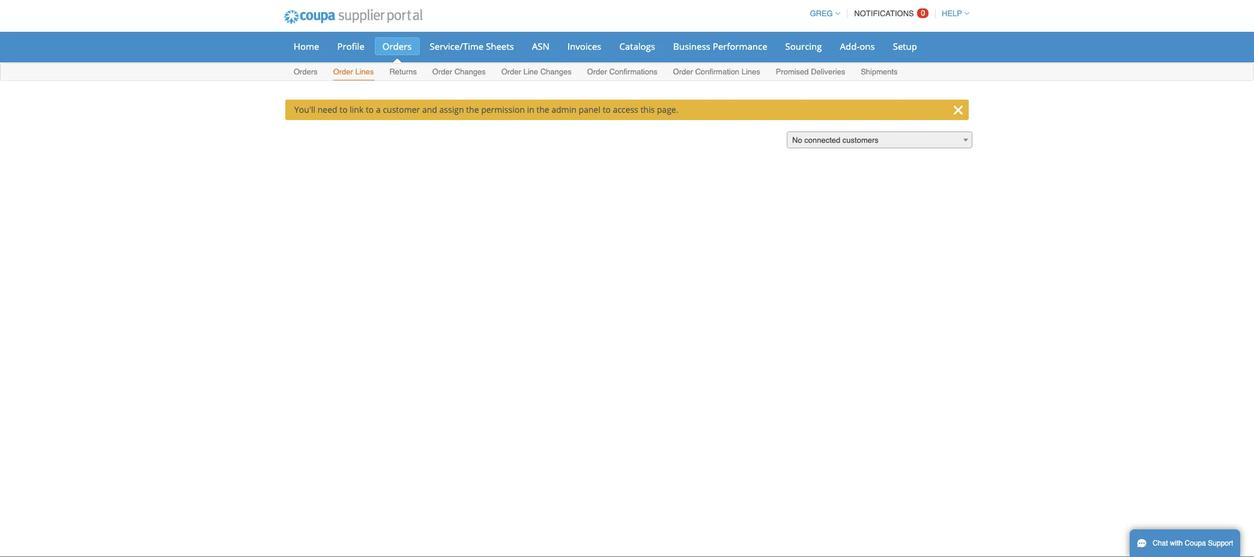 Task type: locate. For each thing, give the bounding box(es) containing it.
1 lines from the left
[[355, 67, 374, 76]]

sheets
[[486, 40, 514, 52]]

add-ons
[[840, 40, 875, 52]]

access
[[613, 104, 639, 115]]

home
[[294, 40, 319, 52]]

lines down performance
[[742, 67, 761, 76]]

asn
[[532, 40, 550, 52]]

service/time sheets
[[430, 40, 514, 52]]

chat
[[1153, 540, 1169, 548]]

the right assign
[[466, 104, 479, 115]]

to right panel
[[603, 104, 611, 115]]

order lines link
[[333, 65, 375, 81]]

0 vertical spatial orders
[[383, 40, 412, 52]]

orders down home link
[[294, 67, 318, 76]]

greg
[[810, 9, 833, 18]]

invoices link
[[560, 37, 610, 55]]

2 lines from the left
[[742, 67, 761, 76]]

need
[[318, 104, 337, 115]]

1 horizontal spatial changes
[[541, 67, 572, 76]]

1 to from the left
[[340, 104, 348, 115]]

1 horizontal spatial orders
[[383, 40, 412, 52]]

2 horizontal spatial to
[[603, 104, 611, 115]]

lines inside "link"
[[355, 67, 374, 76]]

sourcing link
[[778, 37, 830, 55]]

0 horizontal spatial lines
[[355, 67, 374, 76]]

1 the from the left
[[466, 104, 479, 115]]

chat with coupa support button
[[1130, 530, 1241, 558]]

1 changes from the left
[[455, 67, 486, 76]]

order down profile link
[[333, 67, 353, 76]]

profile link
[[330, 37, 372, 55]]

order confirmation lines
[[673, 67, 761, 76]]

promised deliveries link
[[776, 65, 846, 81]]

changes
[[455, 67, 486, 76], [541, 67, 572, 76]]

order left the line
[[502, 67, 522, 76]]

notifications 0
[[855, 8, 926, 18]]

order for order changes
[[433, 67, 453, 76]]

orders link down home link
[[293, 65, 318, 81]]

performance
[[713, 40, 768, 52]]

lines down the profile on the left top
[[355, 67, 374, 76]]

order down service/time
[[433, 67, 453, 76]]

navigation
[[805, 2, 970, 25]]

order down business in the right top of the page
[[673, 67, 693, 76]]

orders up returns
[[383, 40, 412, 52]]

2 to from the left
[[366, 104, 374, 115]]

the right in
[[537, 104, 550, 115]]

catalogs link
[[612, 37, 663, 55]]

1 order from the left
[[333, 67, 353, 76]]

1 horizontal spatial lines
[[742, 67, 761, 76]]

0 horizontal spatial changes
[[455, 67, 486, 76]]

orders
[[383, 40, 412, 52], [294, 67, 318, 76]]

promised deliveries
[[776, 67, 846, 76]]

1 horizontal spatial the
[[537, 104, 550, 115]]

orders link up returns
[[375, 37, 420, 55]]

panel
[[579, 104, 601, 115]]

to
[[340, 104, 348, 115], [366, 104, 374, 115], [603, 104, 611, 115]]

line
[[524, 67, 538, 76]]

0 horizontal spatial the
[[466, 104, 479, 115]]

the
[[466, 104, 479, 115], [537, 104, 550, 115]]

a
[[376, 104, 381, 115]]

chat with coupa support
[[1153, 540, 1234, 548]]

coupa supplier portal image
[[276, 2, 431, 32]]

help
[[942, 9, 963, 18]]

changes right the line
[[541, 67, 572, 76]]

you'll
[[294, 104, 316, 115]]

order confirmations link
[[587, 65, 658, 81]]

1 vertical spatial orders
[[294, 67, 318, 76]]

3 order from the left
[[502, 67, 522, 76]]

order for order confirmation lines
[[673, 67, 693, 76]]

to left a
[[366, 104, 374, 115]]

invoices
[[568, 40, 602, 52]]

promised
[[776, 67, 809, 76]]

4 order from the left
[[587, 67, 607, 76]]

orders link
[[375, 37, 420, 55], [293, 65, 318, 81]]

0 horizontal spatial orders link
[[293, 65, 318, 81]]

assign
[[440, 104, 464, 115]]

0 horizontal spatial orders
[[294, 67, 318, 76]]

add-ons link
[[833, 37, 883, 55]]

1 horizontal spatial to
[[366, 104, 374, 115]]

5 order from the left
[[673, 67, 693, 76]]

order inside "link"
[[333, 67, 353, 76]]

this
[[641, 104, 655, 115]]

order for order lines
[[333, 67, 353, 76]]

2 order from the left
[[433, 67, 453, 76]]

shipments link
[[861, 65, 899, 81]]

lines
[[355, 67, 374, 76], [742, 67, 761, 76]]

0 horizontal spatial to
[[340, 104, 348, 115]]

business
[[674, 40, 711, 52]]

order
[[333, 67, 353, 76], [433, 67, 453, 76], [502, 67, 522, 76], [587, 67, 607, 76], [673, 67, 693, 76]]

changes down "service/time sheets"
[[455, 67, 486, 76]]

1 horizontal spatial orders link
[[375, 37, 420, 55]]

to left the link
[[340, 104, 348, 115]]

order down "invoices" link at top
[[587, 67, 607, 76]]

1 vertical spatial orders link
[[293, 65, 318, 81]]

order line changes
[[502, 67, 572, 76]]

catalogs
[[620, 40, 656, 52]]

setup
[[893, 40, 918, 52]]

page.
[[657, 104, 679, 115]]

0
[[921, 8, 926, 17]]

in
[[527, 104, 535, 115]]

setup link
[[886, 37, 925, 55]]



Task type: vqa. For each thing, say whether or not it's contained in the screenshot.
Manage payment information
no



Task type: describe. For each thing, give the bounding box(es) containing it.
confirmations
[[610, 67, 658, 76]]

2 changes from the left
[[541, 67, 572, 76]]

customer
[[383, 104, 420, 115]]

customers
[[843, 136, 879, 145]]

0 vertical spatial orders link
[[375, 37, 420, 55]]

service/time sheets link
[[422, 37, 522, 55]]

confirmation
[[696, 67, 740, 76]]

profile
[[337, 40, 365, 52]]

support
[[1209, 540, 1234, 548]]

home link
[[286, 37, 327, 55]]

link
[[350, 104, 364, 115]]

order line changes link
[[501, 65, 573, 81]]

no connected customers
[[793, 136, 879, 145]]

business performance
[[674, 40, 768, 52]]

order changes
[[433, 67, 486, 76]]

coupa
[[1185, 540, 1207, 548]]

sourcing
[[786, 40, 822, 52]]

No connected customers text field
[[788, 132, 972, 149]]

order lines
[[333, 67, 374, 76]]

add-
[[840, 40, 860, 52]]

with
[[1171, 540, 1183, 548]]

ons
[[860, 40, 875, 52]]

no
[[793, 136, 803, 145]]

order confirmations
[[587, 67, 658, 76]]

3 to from the left
[[603, 104, 611, 115]]

order for order line changes
[[502, 67, 522, 76]]

order for order confirmations
[[587, 67, 607, 76]]

and
[[422, 104, 437, 115]]

No connected customers field
[[787, 132, 973, 149]]

connected
[[805, 136, 841, 145]]

order confirmation lines link
[[673, 65, 761, 81]]

you'll need to link to a customer and assign the permission in the admin panel to access this page.
[[294, 104, 679, 115]]

asn link
[[524, 37, 558, 55]]

admin
[[552, 104, 577, 115]]

help link
[[937, 9, 970, 18]]

notifications
[[855, 9, 914, 18]]

navigation containing notifications 0
[[805, 2, 970, 25]]

returns link
[[389, 65, 418, 81]]

shipments
[[861, 67, 898, 76]]

returns
[[390, 67, 417, 76]]

business performance link
[[666, 37, 776, 55]]

permission
[[481, 104, 525, 115]]

deliveries
[[811, 67, 846, 76]]

2 the from the left
[[537, 104, 550, 115]]

greg link
[[805, 9, 841, 18]]

order changes link
[[432, 65, 487, 81]]

service/time
[[430, 40, 484, 52]]



